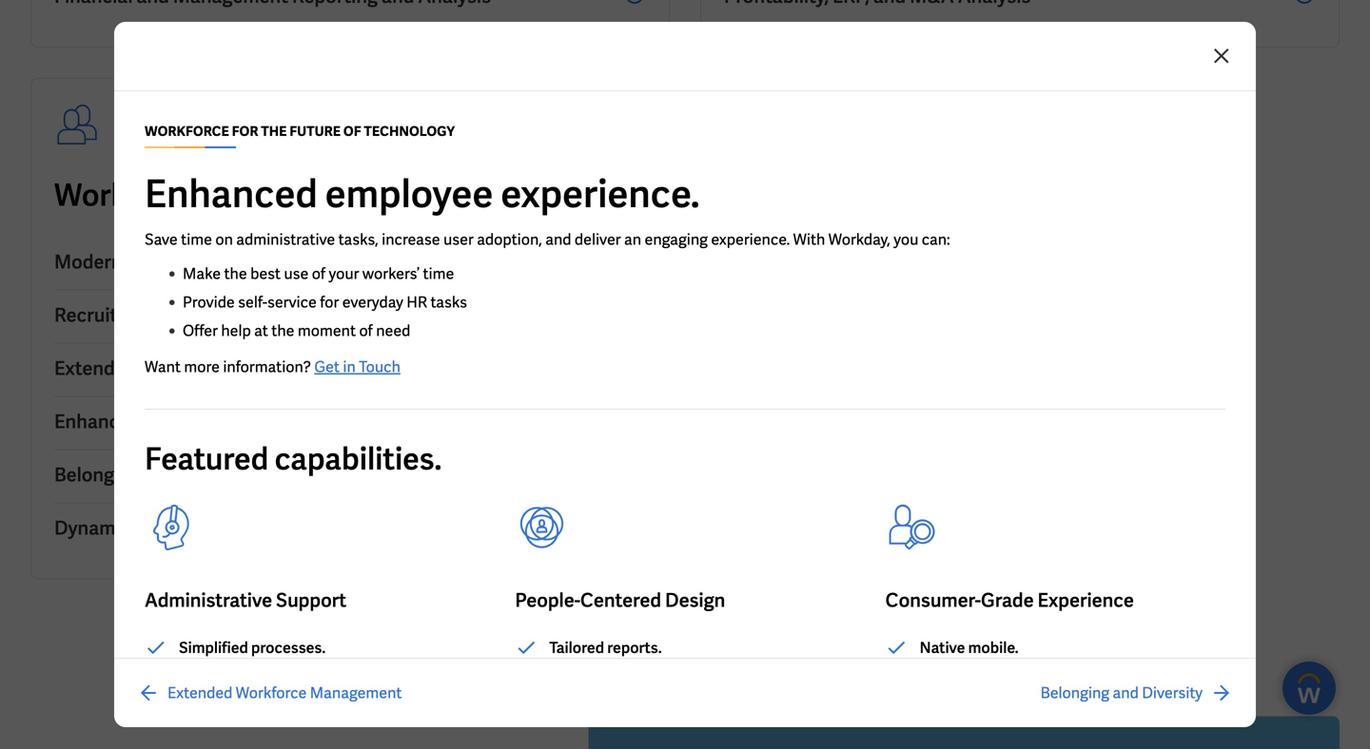 Task type: describe. For each thing, give the bounding box(es) containing it.
mobile.
[[968, 638, 1019, 658]]

reports.
[[607, 638, 662, 658]]

belonging and diversity button inside enhanced employee experience. "dialog"
[[1041, 682, 1233, 705]]

at
[[254, 321, 268, 341]]

recruit
[[54, 303, 117, 328]]

enhanced employee experience
[[54, 410, 329, 434]]

recruit and onboard button
[[54, 291, 646, 344]]

0 horizontal spatial diversity
[[181, 463, 258, 488]]

featured capabilities.
[[145, 440, 442, 479]]

want more information? get in touch
[[145, 357, 400, 377]]

administrative
[[236, 230, 335, 250]]

you
[[894, 230, 918, 250]]

need
[[376, 321, 410, 341]]

administrative support
[[145, 588, 346, 613]]

1 vertical spatial the
[[224, 264, 247, 284]]

with
[[793, 230, 825, 250]]

workforce
[[145, 123, 229, 140]]

curation
[[184, 516, 260, 541]]

native
[[920, 638, 965, 658]]

in
[[343, 357, 356, 377]]

people-
[[515, 588, 580, 613]]

technology
[[364, 123, 455, 140]]

engaging
[[645, 230, 708, 250]]

enhanced for enhanced employee experience
[[54, 410, 141, 434]]

belonging and diversity inside enhanced employee experience. "dialog"
[[1041, 684, 1203, 704]]

save time on administrative tasks, increase user adoption, and deliver an engaging experience. with workday, you can:
[[145, 230, 950, 250]]

tasks
[[430, 293, 467, 313]]

technology
[[433, 176, 592, 215]]

processes.
[[251, 638, 326, 658]]

0 horizontal spatial time
[[181, 230, 212, 250]]

help
[[221, 321, 251, 341]]

modernized hr service delivery
[[54, 250, 330, 274]]

deliver
[[575, 230, 621, 250]]

support
[[276, 588, 346, 613]]

save
[[145, 230, 178, 250]]

best
[[250, 264, 281, 284]]

time inside make the best use of your workers' time provide self-service for everyday hr tasks offer help at the moment of need
[[423, 264, 454, 284]]

can:
[[922, 230, 950, 250]]

0 horizontal spatial experience.
[[501, 169, 700, 219]]

user
[[443, 230, 474, 250]]

service
[[267, 293, 317, 313]]

and inside button
[[121, 303, 154, 328]]

want
[[145, 357, 181, 377]]

employee
[[325, 169, 493, 219]]

experience for enhanced employee experience
[[233, 410, 329, 434]]

of for use
[[312, 264, 325, 284]]

tailored
[[549, 638, 604, 658]]

enhanced employee experience button
[[54, 397, 646, 450]]

enhanced employee experience. dialog
[[0, 0, 1370, 750]]

make the best use of your workers' time provide self-service for everyday hr tasks offer help at the moment of need
[[183, 264, 467, 341]]

employee
[[144, 410, 229, 434]]

administrative
[[145, 588, 272, 613]]

of
[[343, 123, 361, 140]]

workforce for the future of technology
[[145, 123, 455, 140]]

0 vertical spatial extended
[[54, 356, 136, 381]]

idc infobrief for tech image
[[589, 717, 1340, 750]]

an
[[624, 230, 641, 250]]

grade
[[981, 588, 1034, 613]]

capabilities.
[[275, 440, 442, 479]]

0 vertical spatial for
[[205, 176, 244, 215]]

on
[[215, 230, 233, 250]]

more
[[184, 357, 220, 377]]

future
[[289, 123, 341, 140]]

enhanced employee experience.
[[145, 169, 700, 219]]

management inside enhanced employee experience. "dialog"
[[310, 684, 402, 704]]

simplified processes.
[[179, 638, 326, 658]]

recruit and onboard
[[54, 303, 234, 328]]

offer
[[183, 321, 218, 341]]

your
[[329, 264, 359, 284]]



Task type: locate. For each thing, give the bounding box(es) containing it.
of up the increase
[[399, 176, 427, 215]]

the
[[261, 123, 287, 140]]

0 horizontal spatial enhanced
[[54, 410, 141, 434]]

the left the best
[[224, 264, 247, 284]]

workforce
[[54, 176, 199, 215], [140, 356, 231, 381], [236, 684, 307, 704]]

0 vertical spatial diversity
[[181, 463, 258, 488]]

experience. left with
[[711, 230, 790, 250]]

self-
[[238, 293, 267, 313]]

workers'
[[362, 264, 420, 284]]

hr inside make the best use of your workers' time provide self-service for everyday hr tasks offer help at the moment of need
[[407, 293, 427, 313]]

extended workforce management inside enhanced employee experience. "dialog"
[[167, 684, 402, 704]]

0 vertical spatial extended workforce management
[[54, 356, 350, 381]]

1 vertical spatial extended workforce management button
[[137, 682, 402, 705]]

1 vertical spatial workforce
[[140, 356, 231, 381]]

modernized hr service delivery button
[[54, 237, 646, 291]]

service
[[191, 250, 255, 274]]

1 vertical spatial experience
[[1038, 588, 1134, 613]]

0 vertical spatial hr
[[161, 250, 187, 274]]

0 horizontal spatial hr
[[161, 250, 187, 274]]

enhanced left employee
[[54, 410, 141, 434]]

for
[[232, 123, 258, 140]]

2 vertical spatial workforce
[[236, 684, 307, 704]]

extended workforce management
[[54, 356, 350, 381], [167, 684, 402, 704]]

1 vertical spatial enhanced
[[54, 410, 141, 434]]

2 vertical spatial of
[[359, 321, 373, 341]]

get
[[314, 357, 340, 377]]

enhanced inside "dialog"
[[145, 169, 318, 219]]

workforce for the future of technology
[[54, 176, 592, 215]]

of left need
[[359, 321, 373, 341]]

management down processes.
[[310, 684, 402, 704]]

0 vertical spatial the
[[250, 176, 297, 215]]

extended workforce management down offer
[[54, 356, 350, 381]]

time up "tasks"
[[423, 264, 454, 284]]

extended inside enhanced employee experience. "dialog"
[[167, 684, 233, 704]]

experience right grade in the right bottom of the page
[[1038, 588, 1134, 613]]

centered
[[580, 588, 661, 613]]

2 vertical spatial the
[[271, 321, 294, 341]]

for up the on
[[205, 176, 244, 215]]

belonging inside enhanced employee experience. "dialog"
[[1041, 684, 1109, 704]]

modernized
[[54, 250, 157, 274]]

extended down recruit on the left top of the page
[[54, 356, 136, 381]]

extended workforce management button
[[54, 344, 646, 397], [137, 682, 402, 705]]

experience inside "dialog"
[[1038, 588, 1134, 613]]

1 vertical spatial hr
[[407, 293, 427, 313]]

1 horizontal spatial time
[[423, 264, 454, 284]]

time
[[181, 230, 212, 250], [423, 264, 454, 284]]

diversity
[[181, 463, 258, 488], [1142, 684, 1203, 704]]

0 vertical spatial experience.
[[501, 169, 700, 219]]

make
[[183, 264, 221, 284]]

workday,
[[828, 230, 890, 250]]

2 horizontal spatial of
[[399, 176, 427, 215]]

0 vertical spatial of
[[399, 176, 427, 215]]

increase
[[382, 230, 440, 250]]

hr left "tasks"
[[407, 293, 427, 313]]

workforce down processes.
[[236, 684, 307, 704]]

for
[[205, 176, 244, 215], [320, 293, 339, 313]]

dynamic skills curation
[[54, 516, 260, 541]]

dynamic
[[54, 516, 131, 541]]

get in touch link
[[314, 357, 400, 377]]

the up administrative
[[250, 176, 297, 215]]

0 vertical spatial workforce
[[54, 176, 199, 215]]

information?
[[223, 357, 311, 377]]

1 horizontal spatial belonging and diversity
[[1041, 684, 1203, 704]]

1 horizontal spatial extended
[[167, 684, 233, 704]]

everyday
[[342, 293, 403, 313]]

dynamic skills curation button
[[54, 504, 646, 556]]

0 vertical spatial belonging
[[54, 463, 141, 488]]

0 vertical spatial belonging and diversity
[[54, 463, 258, 488]]

experience for consumer-grade experience
[[1038, 588, 1134, 613]]

0 horizontal spatial belonging and diversity button
[[54, 450, 646, 504]]

native mobile.
[[920, 638, 1019, 658]]

enhanced up the on
[[145, 169, 318, 219]]

1 horizontal spatial enhanced
[[145, 169, 318, 219]]

extended down simplified
[[167, 684, 233, 704]]

diversity inside enhanced employee experience. "dialog"
[[1142, 684, 1203, 704]]

1 vertical spatial belonging and diversity
[[1041, 684, 1203, 704]]

1 vertical spatial experience.
[[711, 230, 790, 250]]

of
[[399, 176, 427, 215], [312, 264, 325, 284], [359, 321, 373, 341]]

1 vertical spatial of
[[312, 264, 325, 284]]

1 horizontal spatial of
[[359, 321, 373, 341]]

touch
[[359, 357, 400, 377]]

enhanced inside button
[[54, 410, 141, 434]]

1 horizontal spatial experience
[[1038, 588, 1134, 613]]

hr
[[161, 250, 187, 274], [407, 293, 427, 313]]

extended workforce management button down simplified processes.
[[137, 682, 402, 705]]

future
[[303, 176, 393, 215]]

1 horizontal spatial for
[[320, 293, 339, 313]]

1 horizontal spatial belonging
[[1041, 684, 1109, 704]]

people-centered design
[[515, 588, 725, 613]]

experience up featured capabilities.
[[233, 410, 329, 434]]

tailored reports.
[[549, 638, 662, 658]]

delivery
[[259, 250, 330, 274]]

extended workforce management button down moment
[[54, 344, 646, 397]]

experience.
[[501, 169, 700, 219], [711, 230, 790, 250]]

skills
[[134, 516, 180, 541]]

hr left service
[[161, 250, 187, 274]]

design
[[665, 588, 725, 613]]

1 horizontal spatial hr
[[407, 293, 427, 313]]

experience inside button
[[233, 410, 329, 434]]

the
[[250, 176, 297, 215], [224, 264, 247, 284], [271, 321, 294, 341]]

belonging and diversity
[[54, 463, 258, 488], [1041, 684, 1203, 704]]

of for future
[[399, 176, 427, 215]]

consumer-
[[885, 588, 981, 613]]

1 vertical spatial diversity
[[1142, 684, 1203, 704]]

belonging for "belonging and diversity" 'button' inside enhanced employee experience. "dialog"
[[1041, 684, 1109, 704]]

belonging and diversity button
[[54, 450, 646, 504], [1041, 682, 1233, 705]]

consumer-grade experience
[[885, 588, 1134, 613]]

management down at
[[234, 356, 350, 381]]

1 vertical spatial extended
[[167, 684, 233, 704]]

workforce inside enhanced employee experience. "dialog"
[[236, 684, 307, 704]]

moment
[[298, 321, 356, 341]]

onboard
[[158, 303, 234, 328]]

0 vertical spatial enhanced
[[145, 169, 318, 219]]

management
[[234, 356, 350, 381], [310, 684, 402, 704]]

0 horizontal spatial of
[[312, 264, 325, 284]]

0 horizontal spatial experience
[[233, 410, 329, 434]]

1 vertical spatial belonging
[[1041, 684, 1109, 704]]

extended workforce management down processes.
[[167, 684, 402, 704]]

extended workforce management button inside enhanced employee experience. "dialog"
[[137, 682, 402, 705]]

1 vertical spatial belonging and diversity button
[[1041, 682, 1233, 705]]

hr inside the modernized hr service delivery button
[[161, 250, 187, 274]]

provide
[[183, 293, 235, 313]]

1 horizontal spatial experience.
[[711, 230, 790, 250]]

experience
[[233, 410, 329, 434], [1038, 588, 1134, 613]]

of right use
[[312, 264, 325, 284]]

0 vertical spatial experience
[[233, 410, 329, 434]]

workforce down offer
[[140, 356, 231, 381]]

1 vertical spatial management
[[310, 684, 402, 704]]

1 vertical spatial time
[[423, 264, 454, 284]]

0 vertical spatial management
[[234, 356, 350, 381]]

time left the on
[[181, 230, 212, 250]]

belonging for "belonging and diversity" 'button' to the top
[[54, 463, 141, 488]]

0 vertical spatial extended workforce management button
[[54, 344, 646, 397]]

use
[[284, 264, 309, 284]]

0 vertical spatial belonging and diversity button
[[54, 450, 646, 504]]

belonging
[[54, 463, 141, 488], [1041, 684, 1109, 704]]

the right at
[[271, 321, 294, 341]]

0 horizontal spatial extended
[[54, 356, 136, 381]]

featured
[[145, 440, 269, 479]]

enhanced
[[145, 169, 318, 219], [54, 410, 141, 434]]

experience. up the deliver
[[501, 169, 700, 219]]

1 vertical spatial extended workforce management
[[167, 684, 402, 704]]

for inside make the best use of your workers' time provide self-service for everyday hr tasks offer help at the moment of need
[[320, 293, 339, 313]]

tasks,
[[338, 230, 378, 250]]

0 horizontal spatial belonging
[[54, 463, 141, 488]]

1 vertical spatial for
[[320, 293, 339, 313]]

simplified
[[179, 638, 248, 658]]

and
[[545, 230, 571, 250], [121, 303, 154, 328], [145, 463, 177, 488], [1113, 684, 1139, 704]]

for up moment
[[320, 293, 339, 313]]

0 horizontal spatial for
[[205, 176, 244, 215]]

enhanced for enhanced employee experience.
[[145, 169, 318, 219]]

1 horizontal spatial belonging and diversity button
[[1041, 682, 1233, 705]]

workforce up save
[[54, 176, 199, 215]]

1 horizontal spatial diversity
[[1142, 684, 1203, 704]]

0 vertical spatial time
[[181, 230, 212, 250]]

adoption,
[[477, 230, 542, 250]]

0 horizontal spatial belonging and diversity
[[54, 463, 258, 488]]



Task type: vqa. For each thing, say whether or not it's contained in the screenshot.
INCREASE
yes



